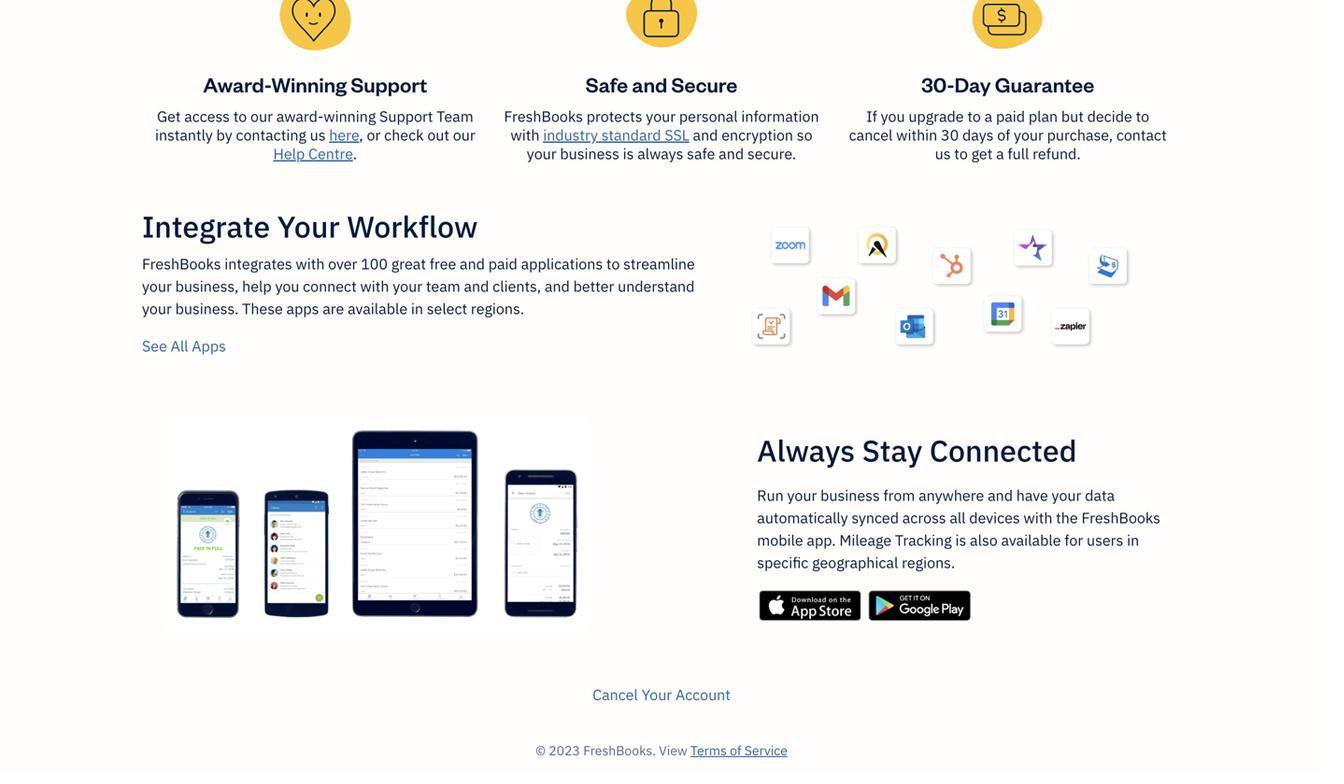 Task type: vqa. For each thing, say whether or not it's contained in the screenshot.
the top you
yes



Task type: locate. For each thing, give the bounding box(es) containing it.
client
[[455, 405, 501, 427], [428, 548, 474, 570]]

in right users
[[1127, 531, 1140, 551]]

stay up expenses
[[954, 459, 984, 478]]

bank
[[1023, 503, 1056, 523]]

1 vertical spatial are
[[323, 299, 344, 319]]

0 horizontal spatial team
[[437, 107, 474, 126]]

tracking
[[954, 427, 1021, 449], [895, 531, 952, 551]]

run
[[757, 486, 784, 506]]

business down protects
[[560, 144, 620, 164]]

are right there
[[341, 14, 360, 32]]

business.
[[175, 299, 239, 319]]

of right click
[[316, 481, 329, 501]]

payments image
[[174, 242, 192, 257]]

regions. right select
[[471, 299, 524, 319]]

freshbooks inside run your business from anywhere and have your data automatically synced across all devices with the freshbooks mobile app. mileage tracking is also available for users in specific geographical regions.
[[1082, 509, 1161, 528]]

payment
[[460, 436, 519, 456], [758, 459, 817, 478]]

,
[[359, 125, 363, 145]]

1 horizontal spatial paid
[[645, 436, 674, 456]]

0 horizontal spatial business
[[560, 144, 620, 164]]

clients, down applications
[[493, 277, 541, 296]]

all
[[171, 337, 188, 356]]

to right by
[[233, 107, 247, 126]]

support up winning
[[351, 71, 427, 98]]

0 horizontal spatial stay
[[862, 431, 923, 471]]

your up track
[[346, 405, 382, 427]]

template
[[823, 436, 884, 456]]

to up better
[[607, 254, 620, 274]]

0 horizontal spatial regions.
[[471, 299, 524, 319]]

crown image
[[273, 14, 293, 33]]

clients, inside manage your growing client list keep track of invoices and payment for clients, and download client reports with a click of a button.
[[281, 459, 330, 478]]

in
[[411, 299, 423, 319], [1127, 531, 1140, 551]]

for
[[523, 436, 541, 456], [1065, 531, 1084, 551]]

tracking inside run your business from anywhere and have your data automatically synced across all devices with the freshbooks mobile app. mileage tracking is also available for users in specific geographical regions.
[[895, 531, 952, 551]]

safe
[[586, 71, 628, 98]]

clients,
[[493, 277, 541, 296], [281, 459, 330, 478]]

paid
[[996, 107, 1025, 126], [489, 254, 518, 274], [645, 436, 674, 456]]

0 vertical spatial in
[[411, 299, 423, 319]]

1 vertical spatial you
[[275, 277, 300, 296]]

your for bank
[[1094, 548, 1129, 570]]

business
[[560, 144, 620, 164], [1118, 459, 1177, 478], [821, 486, 880, 506]]

invoices
[[373, 436, 428, 456]]

us inside 30-day guarantee if you upgrade to a paid plan but decide to cancel within 30 days of your purchase, contact us to get a full refund.
[[935, 144, 951, 164]]

your left bank
[[1094, 548, 1129, 570]]

with up "connect"
[[296, 254, 325, 274]]

payment up reports at the left bottom of the page
[[460, 436, 519, 456]]

connect your bank
[[1025, 548, 1173, 570]]

paid left the plan
[[996, 107, 1025, 126]]

1 vertical spatial or
[[1116, 503, 1130, 523]]

1 horizontal spatial is
[[956, 531, 967, 551]]

payment down invoice
[[758, 459, 817, 478]]

with inside freshbooks protects your personal information with
[[511, 125, 540, 145]]

or right ,
[[367, 125, 381, 145]]

our left award-
[[251, 107, 273, 126]]

1 horizontal spatial get
[[618, 436, 642, 456]]

1 horizontal spatial for
[[1065, 531, 1084, 551]]

1 horizontal spatial us
[[935, 144, 951, 164]]

available down 100
[[348, 299, 408, 319]]

great.
[[843, 481, 882, 501]]

1 horizontal spatial in
[[1127, 531, 1140, 551]]

2 vertical spatial paid
[[645, 436, 674, 456]]

a up invoices
[[414, 548, 424, 570]]

clients image
[[42, 122, 200, 137]]

and inside get paid faster with an invoice template that enables flexible payment options and automated reminders—and looks great.
[[874, 459, 899, 478]]

1 vertical spatial client
[[428, 548, 474, 570]]

member
[[937, 79, 1015, 106]]

1 horizontal spatial add
[[837, 79, 876, 106]]

get for get access to our award-winning support team instantly by contacting us
[[157, 107, 181, 126]]

business inside save time with automatic expense tracking stay up-to-date on your business expenses with automatic expense imports from your bank account or credit card.
[[1118, 459, 1177, 478]]

and inside run your business from anywhere and have your data automatically synced across all devices with the freshbooks mobile app. mileage tracking is also available for users in specific geographical regions.
[[988, 486, 1013, 506]]

team right check
[[437, 107, 474, 126]]

with left industry
[[511, 125, 540, 145]]

is left always
[[623, 144, 634, 164]]

1 vertical spatial in
[[1127, 531, 1140, 551]]

add up if
[[837, 79, 876, 106]]

0 vertical spatial regions.
[[471, 299, 524, 319]]

get up that on the bottom of the page
[[618, 436, 642, 456]]

1 vertical spatial freshbooks
[[142, 254, 221, 274]]

1 vertical spatial an
[[750, 548, 769, 570]]

of right days at the top right of the page
[[998, 125, 1011, 145]]

add for add a client
[[379, 548, 410, 570]]

are down "connect"
[[323, 299, 344, 319]]

with up the bank
[[1022, 481, 1051, 501]]

save
[[954, 405, 992, 427]]

0 horizontal spatial freshbooks
[[142, 254, 221, 274]]

1 vertical spatial for
[[1065, 531, 1084, 551]]

0 vertical spatial clients,
[[493, 277, 541, 296]]

with inside run your business from anywhere and have your data automatically synced across all devices with the freshbooks mobile app. mileage tracking is also available for users in specific geographical regions.
[[1024, 509, 1053, 528]]

your for account
[[642, 686, 672, 705]]

0 vertical spatial paid
[[996, 107, 1025, 126]]

to down member
[[968, 107, 981, 126]]

0 horizontal spatial available
[[348, 299, 408, 319]]

1 horizontal spatial from
[[954, 503, 986, 523]]

business down options
[[821, 486, 880, 506]]

1 horizontal spatial or
[[1116, 503, 1130, 523]]

stay up great.
[[862, 431, 923, 471]]

0 vertical spatial for
[[523, 436, 541, 456]]

main element
[[0, 0, 252, 774]]

automatic
[[1079, 405, 1160, 427]]

business up expense
[[1118, 459, 1177, 478]]

1 vertical spatial team
[[437, 107, 474, 126]]

your up "automatic"
[[1084, 459, 1114, 478]]

from inside save time with automatic expense tracking stay up-to-date on your business expenses with automatic expense imports from your bank account or credit card.
[[954, 503, 986, 523]]

your left the but
[[1014, 125, 1044, 145]]

add for add team member
[[837, 79, 876, 106]]

industry standard ssl
[[543, 125, 690, 145]]

2 horizontal spatial freshbooks
[[1082, 509, 1161, 528]]

1 vertical spatial clients,
[[281, 459, 330, 478]]

0 horizontal spatial us
[[310, 125, 326, 145]]

your down 'safe and secure'
[[646, 107, 676, 126]]

integrate your workflow freshbooks integrates with over 100 great free and paid applications to streamline your business, help you connect with your team and clients, and better understand your business. these apps are available in select regions.
[[142, 207, 695, 319]]

with down have
[[1024, 509, 1053, 528]]

your inside manage your growing client list keep track of invoices and payment for clients, and download client reports with a click of a button.
[[346, 405, 382, 427]]

safe and secure
[[586, 71, 738, 98]]

secure
[[672, 71, 738, 98]]

us left here link
[[310, 125, 326, 145]]

safe
[[687, 144, 715, 164]]

available down the bank
[[1002, 531, 1061, 551]]

guarantee
[[995, 71, 1095, 98]]

but
[[1062, 107, 1084, 126]]

your inside integrate your workflow freshbooks integrates with over 100 great free and paid applications to streamline your business, help you connect with your team and clients, and better understand your business. these apps are available in select regions.
[[277, 207, 340, 246]]

tracking inside save time with automatic expense tracking stay up-to-date on your business expenses with automatic expense imports from your bank account or credit card.
[[954, 427, 1021, 449]]

1 horizontal spatial you
[[881, 107, 905, 126]]

you inside 30-day guarantee if you upgrade to a paid plan but decide to cancel within 30 days of your purchase, contact us to get a full refund.
[[881, 107, 905, 126]]

information
[[742, 107, 819, 126]]

client inside manage your growing client list keep track of invoices and payment for clients, and download client reports with a click of a button.
[[455, 405, 501, 427]]

1 horizontal spatial our
[[453, 125, 476, 145]]

0 vertical spatial tracking
[[954, 427, 1021, 449]]

team up upgrade
[[880, 79, 933, 106]]

0 horizontal spatial clients,
[[281, 459, 330, 478]]

expenses
[[954, 481, 1018, 501]]

0 vertical spatial client
[[455, 405, 501, 427]]

all
[[950, 509, 966, 528]]

support inside get access to our award-winning support team instantly by contacting us
[[380, 107, 433, 126]]

1 horizontal spatial available
[[1002, 531, 1061, 551]]

your right cancel
[[642, 686, 672, 705]]

freshbooks inside integrate your workflow freshbooks integrates with over 100 great free and paid applications to streamline your business, help you connect with your team and clients, and better understand your business. these apps are available in select regions.
[[142, 254, 221, 274]]

of inside 30-day guarantee if you upgrade to a paid plan but decide to cancel within 30 days of your purchase, contact us to get a full refund.
[[998, 125, 1011, 145]]

decide
[[1088, 107, 1133, 126]]

for down list
[[523, 436, 541, 456]]

0 horizontal spatial or
[[367, 125, 381, 145]]

our right 'out'
[[453, 125, 476, 145]]

your inside the "and encryption so your business is always safe and secure."
[[527, 144, 557, 164]]

bank
[[1133, 548, 1173, 570]]

1 horizontal spatial team
[[880, 79, 933, 106]]

connect
[[303, 277, 357, 296]]

1 vertical spatial support
[[380, 107, 433, 126]]

payment inside manage your growing client list keep track of invoices and payment for clients, and download client reports with a click of a button.
[[460, 436, 519, 456]]

with right reports at the left bottom of the page
[[525, 459, 554, 478]]

0 vertical spatial freshbooks
[[504, 107, 583, 126]]

app.
[[807, 531, 836, 551]]

better
[[574, 277, 614, 296]]

0 horizontal spatial in
[[411, 299, 423, 319]]

1 vertical spatial tracking
[[895, 531, 952, 551]]

0 vertical spatial add
[[837, 79, 876, 106]]

an left invoice
[[753, 436, 769, 456]]

apps
[[192, 337, 226, 356]]

1 vertical spatial get
[[618, 436, 642, 456]]

always
[[638, 144, 684, 164]]

1 horizontal spatial business
[[821, 486, 880, 506]]

paid inside integrate your workflow freshbooks integrates with over 100 great free and paid applications to streamline your business, help you connect with your team and clients, and better understand your business. these apps are available in select regions.
[[489, 254, 518, 274]]

add
[[837, 79, 876, 106], [379, 548, 410, 570]]

freshbooks up users
[[1082, 509, 1161, 528]]

workflow
[[347, 207, 478, 246]]

your up automatically
[[788, 486, 817, 506]]

0 horizontal spatial add
[[379, 548, 410, 570]]

2 vertical spatial freshbooks
[[1082, 509, 1161, 528]]

a
[[985, 107, 993, 126], [997, 144, 1005, 164], [557, 459, 565, 478], [332, 481, 340, 501], [414, 548, 424, 570]]

also
[[970, 531, 998, 551]]

you up apps
[[275, 277, 300, 296]]

0 vertical spatial or
[[367, 125, 381, 145]]

client left list
[[455, 405, 501, 427]]

winning
[[271, 71, 347, 98]]

always
[[757, 431, 855, 471]]

winning
[[324, 107, 376, 126]]

0 horizontal spatial get
[[157, 107, 181, 126]]

1 horizontal spatial tracking
[[954, 427, 1021, 449]]

your down expenses
[[990, 503, 1019, 523]]

2 horizontal spatial paid
[[996, 107, 1025, 126]]

0 horizontal spatial for
[[523, 436, 541, 456]]

from up synced
[[884, 486, 915, 506]]

in left select
[[411, 299, 423, 319]]

1 horizontal spatial regions.
[[902, 553, 956, 573]]

card.
[[1176, 503, 1210, 523]]

1 vertical spatial add
[[379, 548, 410, 570]]

create an invoice
[[695, 548, 831, 570]]

2 horizontal spatial business
[[1118, 459, 1177, 478]]

0 vertical spatial is
[[623, 144, 634, 164]]

you inside integrate your workflow freshbooks integrates with over 100 great free and paid applications to streamline your business, help you connect with your team and clients, and better understand your business. these apps are available in select regions.
[[275, 277, 300, 296]]

paid up enables
[[645, 436, 674, 456]]

1 vertical spatial paid
[[489, 254, 518, 274]]

0 vertical spatial you
[[881, 107, 905, 126]]

regions. inside integrate your workflow freshbooks integrates with over 100 great free and paid applications to streamline your business, help you connect with your team and clients, and better understand your business. these apps are available in select regions.
[[471, 299, 524, 319]]

2 vertical spatial business
[[821, 486, 880, 506]]

1 horizontal spatial stay
[[954, 459, 984, 478]]

to left get
[[955, 144, 968, 164]]

your left the standard
[[527, 144, 557, 164]]

1 vertical spatial business
[[1118, 459, 1177, 478]]

available inside run your business from anywhere and have your data automatically synced across all devices with the freshbooks mobile app. mileage tracking is also available for users in specific geographical regions.
[[1002, 531, 1061, 551]]

regions. up google play image
[[902, 553, 956, 573]]

us down upgrade
[[935, 144, 951, 164]]

1 vertical spatial payment
[[758, 459, 817, 478]]

freshbooks
[[504, 107, 583, 126], [142, 254, 221, 274], [1082, 509, 1161, 528]]

paid left applications
[[489, 254, 518, 274]]

business inside the "and encryption so your business is always safe and secure."
[[560, 144, 620, 164]]

service
[[745, 743, 788, 760]]

client up invoices
[[428, 548, 474, 570]]

industry standard ssl link
[[543, 125, 690, 145]]

0 vertical spatial get
[[157, 107, 181, 126]]

1 horizontal spatial payment
[[758, 459, 817, 478]]

an right create
[[750, 548, 769, 570]]

for down the
[[1065, 531, 1084, 551]]

freshbooks left protects
[[504, 107, 583, 126]]

to
[[233, 107, 247, 126], [968, 107, 981, 126], [1136, 107, 1150, 126], [955, 144, 968, 164], [607, 254, 620, 274]]

see all apps link
[[142, 337, 226, 356]]

is down all
[[956, 531, 967, 551]]

us inside get access to our award-winning support team instantly by contacting us
[[310, 125, 326, 145]]

streamline
[[624, 254, 695, 274]]

see all apps button
[[142, 335, 226, 373]]

click
[[281, 481, 312, 501]]

your up over
[[277, 207, 340, 246]]

0 vertical spatial team
[[880, 79, 933, 106]]

0 horizontal spatial our
[[251, 107, 273, 126]]

you right if
[[881, 107, 905, 126]]

tracking down save
[[954, 427, 1021, 449]]

payment for list
[[460, 436, 519, 456]]

clients, down keep
[[281, 459, 330, 478]]

from down expenses
[[954, 503, 986, 523]]

1 vertical spatial available
[[1002, 531, 1061, 551]]

there
[[304, 14, 338, 32]]

time tracking image
[[42, 358, 200, 373]]

0 vertical spatial an
[[753, 436, 769, 456]]

0 horizontal spatial tracking
[[895, 531, 952, 551]]

1 vertical spatial is
[[956, 531, 967, 551]]

0 horizontal spatial paid
[[489, 254, 518, 274]]

over
[[328, 254, 357, 274]]

support
[[351, 71, 427, 98], [380, 107, 433, 126]]

or right data
[[1116, 503, 1130, 523]]

add inside 'button'
[[837, 79, 876, 106]]

on
[[1064, 459, 1081, 478]]

add team member
[[837, 79, 1015, 106]]

0 vertical spatial business
[[560, 144, 620, 164]]

cancel your account
[[593, 686, 731, 705]]

support right ,
[[380, 107, 433, 126]]

.
[[353, 144, 357, 164]]

payment inside get paid faster with an invoice template that enables flexible payment options and automated reminders—and looks great.
[[758, 459, 817, 478]]

get inside get access to our award-winning support team instantly by contacting us
[[157, 107, 181, 126]]

if
[[867, 107, 878, 126]]

freshbooks up expenses icon at the left of page
[[142, 254, 221, 274]]

you
[[881, 107, 905, 126], [275, 277, 300, 296]]

payment for an
[[758, 459, 817, 478]]

get inside get paid faster with an invoice template that enables flexible payment options and automated reminders—and looks great.
[[618, 436, 642, 456]]

0 vertical spatial payment
[[460, 436, 519, 456]]

get left the access
[[157, 107, 181, 126]]

add up invoices
[[379, 548, 410, 570]]

0 horizontal spatial is
[[623, 144, 634, 164]]

1 horizontal spatial clients,
[[493, 277, 541, 296]]

google play image
[[867, 589, 973, 623]]

our
[[251, 107, 273, 126], [453, 125, 476, 145]]

access
[[184, 107, 230, 126]]

your down great
[[393, 277, 423, 296]]

from
[[884, 486, 915, 506], [954, 503, 986, 523]]

0 vertical spatial available
[[348, 299, 408, 319]]

0 horizontal spatial you
[[275, 277, 300, 296]]

connect
[[1025, 548, 1090, 570]]

geographical
[[812, 553, 899, 573]]

or inside here , or check out our help centre .
[[367, 125, 381, 145]]

tracking down across at the right bottom of the page
[[895, 531, 952, 551]]

1 horizontal spatial freshbooks
[[504, 107, 583, 126]]

your inside 30-day guarantee if you upgrade to a paid plan but decide to cancel within 30 days of your purchase, contact us to get a full refund.
[[1014, 125, 1044, 145]]

business,
[[175, 277, 239, 296]]

your inside button
[[642, 686, 672, 705]]

1 vertical spatial regions.
[[902, 553, 956, 573]]

0 vertical spatial are
[[341, 14, 360, 32]]

with up flexible
[[720, 436, 749, 456]]

0 horizontal spatial from
[[884, 486, 915, 506]]

in inside integrate your workflow freshbooks integrates with over 100 great free and paid applications to streamline your business, help you connect with your team and clients, and better understand your business. these apps are available in select regions.
[[411, 299, 423, 319]]

0 horizontal spatial payment
[[460, 436, 519, 456]]

regions.
[[471, 299, 524, 319], [902, 553, 956, 573]]



Task type: describe. For each thing, give the bounding box(es) containing it.
clients, inside integrate your workflow freshbooks integrates with over 100 great free and paid applications to streamline your business, help you connect with your team and clients, and better understand your business. these apps are available in select regions.
[[493, 277, 541, 296]]

encryption
[[722, 125, 794, 145]]

©
[[536, 743, 546, 760]]

out
[[427, 125, 450, 145]]

from inside run your business from anywhere and have your data automatically synced across all devices with the freshbooks mobile app. mileage tracking is also available for users in specific geographical regions.
[[884, 486, 915, 506]]

add a client
[[379, 548, 474, 570]]

reports
[[473, 459, 521, 478]]

full
[[1008, 144, 1029, 164]]

create
[[695, 548, 746, 570]]

imports
[[1185, 481, 1237, 501]]

that
[[618, 459, 645, 478]]

your left expenses icon at the left of page
[[142, 277, 172, 296]]

standard
[[602, 125, 661, 145]]

create an invoice link
[[618, 539, 908, 579]]

save time with automatic expense tracking stay up-to-date on your business expenses with automatic expense imports from your bank account or credit card.
[[954, 405, 1237, 523]]

options
[[820, 459, 870, 478]]

our inside here , or check out our help centre .
[[453, 125, 476, 145]]

connect your bank link
[[954, 539, 1244, 579]]

run your business from anywhere and have your data automatically synced across all devices with the freshbooks mobile app. mileage tracking is also available for users in specific geographical regions.
[[757, 486, 1161, 573]]

upgrade
[[909, 107, 964, 126]]

of right track
[[357, 436, 370, 456]]

cancel
[[593, 686, 638, 705]]

with inside save time with automatic expense tracking stay up-to-date on your business expenses with automatic expense imports from your bank account or credit card.
[[1022, 481, 1051, 501]]

track
[[319, 436, 353, 456]]

our inside get access to our award-winning support team instantly by contacting us
[[251, 107, 273, 126]]

list
[[505, 405, 533, 427]]

check
[[384, 125, 424, 145]]

so
[[797, 125, 813, 145]]

free
[[430, 254, 456, 274]]

regions. inside run your business from anywhere and have your data automatically synced across all devices with the freshbooks mobile app. mileage tracking is also available for users in specific geographical regions.
[[902, 553, 956, 573]]

paid inside get paid faster with an invoice template that enables flexible payment options and automated reminders—and looks great.
[[645, 436, 674, 456]]

or inside save time with automatic expense tracking stay up-to-date on your business expenses with automatic expense imports from your bank account or credit card.
[[1116, 503, 1130, 523]]

instantly
[[155, 125, 213, 145]]

help centre link
[[273, 144, 353, 164]]

your inside freshbooks protects your personal information with
[[646, 107, 676, 126]]

always stay connected
[[757, 431, 1077, 471]]

integrate
[[142, 207, 270, 246]]

of right terms
[[730, 743, 742, 760]]

contacting
[[236, 125, 306, 145]]

expense
[[1125, 481, 1182, 501]]

contact
[[1117, 125, 1167, 145]]

apps
[[287, 299, 319, 319]]

your for growing
[[346, 405, 382, 427]]

integrates
[[225, 254, 292, 274]]

with inside get paid faster with an invoice template that enables flexible payment options and automated reminders—and looks great.
[[720, 436, 749, 456]]

anywhere
[[919, 486, 985, 506]]

with down 100
[[360, 277, 389, 296]]

devices
[[970, 509, 1020, 528]]

your up see
[[142, 299, 172, 319]]

30-day guarantee if you upgrade to a paid plan but decide to cancel within 30 days of your purchase, contact us to get a full refund.
[[849, 71, 1167, 164]]

get for get paid faster with an invoice template that enables flexible payment options and automated reminders—and looks great.
[[618, 436, 642, 456]]

here link
[[329, 125, 359, 145]]

reports image
[[42, 476, 200, 491]]

to inside integrate your workflow freshbooks integrates with over 100 great free and paid applications to streamline your business, help you connect with your team and clients, and better understand your business. these apps are available in select regions.
[[607, 254, 620, 274]]

in inside run your business from anywhere and have your data automatically synced across all devices with the freshbooks mobile app. mileage tracking is also available for users in specific geographical regions.
[[1127, 531, 1140, 551]]

cancel your account button
[[593, 684, 731, 707]]

100
[[361, 254, 388, 274]]

refund.
[[1033, 144, 1081, 164]]

is inside the "and encryption so your business is always safe and secure."
[[623, 144, 634, 164]]

purchase,
[[1048, 125, 1113, 145]]

keep
[[281, 436, 316, 456]]

data
[[1085, 486, 1115, 506]]

team
[[426, 277, 461, 296]]

your up the
[[1052, 486, 1082, 506]]

expenses image
[[174, 281, 192, 296]]

an inside get paid faster with an invoice template that enables flexible payment options and automated reminders—and looks great.
[[753, 436, 769, 456]]

enables
[[648, 459, 701, 478]]

up-
[[987, 459, 1011, 478]]

your for workflow
[[277, 207, 340, 246]]

users
[[1087, 531, 1124, 551]]

see
[[142, 337, 167, 356]]

applications
[[521, 254, 603, 274]]

invoice
[[773, 436, 820, 456]]

faster
[[678, 436, 717, 456]]

credit
[[1134, 503, 1173, 523]]

protects
[[587, 107, 643, 126]]

available inside integrate your workflow freshbooks integrates with over 100 great free and paid applications to streamline your business, help you connect with your team and clients, and better understand your business. these apps are available in select regions.
[[348, 299, 408, 319]]

select
[[427, 299, 468, 319]]

to right the decide
[[1136, 107, 1150, 126]]

mobile
[[757, 531, 804, 551]]

specific
[[757, 553, 809, 573]]

there are
[[304, 14, 363, 32]]

dismiss image
[[891, 224, 912, 246]]

great
[[391, 254, 426, 274]]

are inside integrate your workflow freshbooks integrates with over 100 great free and paid applications to streamline your business, help you connect with your team and clients, and better understand your business. these apps are available in select regions.
[[323, 299, 344, 319]]

a right reports at the left bottom of the page
[[557, 459, 565, 478]]

personal
[[679, 107, 738, 126]]

see all apps
[[142, 337, 226, 356]]

freshbooks.
[[583, 743, 656, 760]]

invoices image
[[174, 203, 192, 218]]

paid inside 30-day guarantee if you upgrade to a paid plan but decide to cancel within 30 days of your purchase, contact us to get a full refund.
[[996, 107, 1025, 126]]

days
[[963, 125, 994, 145]]

a left button.
[[332, 481, 340, 501]]

for inside run your business from anywhere and have your data automatically synced across all devices with the freshbooks mobile app. mileage tracking is also available for users in specific geographical regions.
[[1065, 531, 1084, 551]]

apple app store image
[[757, 589, 863, 623]]

award-
[[203, 71, 272, 98]]

is inside run your business from anywhere and have your data automatically synced across all devices with the freshbooks mobile app. mileage tracking is also available for users in specific geographical regions.
[[956, 531, 967, 551]]

view
[[659, 743, 688, 760]]

team inside get access to our award-winning support team instantly by contacting us
[[437, 107, 474, 126]]

freshbooks inside freshbooks protects your personal information with
[[504, 107, 583, 126]]

time
[[996, 405, 1035, 427]]

industry
[[543, 125, 598, 145]]

award-winning support
[[203, 71, 427, 98]]

download
[[362, 459, 428, 478]]

within
[[897, 125, 938, 145]]

stay inside save time with automatic expense tracking stay up-to-date on your business expenses with automatic expense imports from your bank account or credit card.
[[954, 459, 984, 478]]

to inside get access to our award-winning support team instantly by contacting us
[[233, 107, 247, 126]]

with inside manage your growing client list keep track of invoices and payment for clients, and download client reports with a click of a button.
[[525, 459, 554, 478]]

business inside run your business from anywhere and have your data automatically synced across all devices with the freshbooks mobile app. mileage tracking is also available for users in specific geographical regions.
[[821, 486, 880, 506]]

add a client link
[[281, 539, 571, 579]]

2023
[[549, 743, 580, 760]]

button.
[[344, 481, 392, 501]]

0 vertical spatial support
[[351, 71, 427, 98]]

date
[[1030, 459, 1060, 478]]

account
[[1059, 503, 1113, 523]]

invoice
[[773, 548, 831, 570]]

these
[[242, 299, 283, 319]]

award-
[[276, 107, 324, 126]]

automatically
[[757, 509, 848, 528]]

a right get
[[997, 144, 1005, 164]]

projects image
[[42, 319, 200, 334]]

here
[[329, 125, 359, 145]]

for inside manage your growing client list keep track of invoices and payment for clients, and download client reports with a click of a button.
[[523, 436, 541, 456]]

a down member
[[985, 107, 993, 126]]

manage your growing client list keep track of invoices and payment for clients, and download client reports with a click of a button.
[[281, 405, 565, 501]]

outstanding
[[265, 611, 380, 638]]

team inside add team member 'button'
[[880, 79, 933, 106]]



